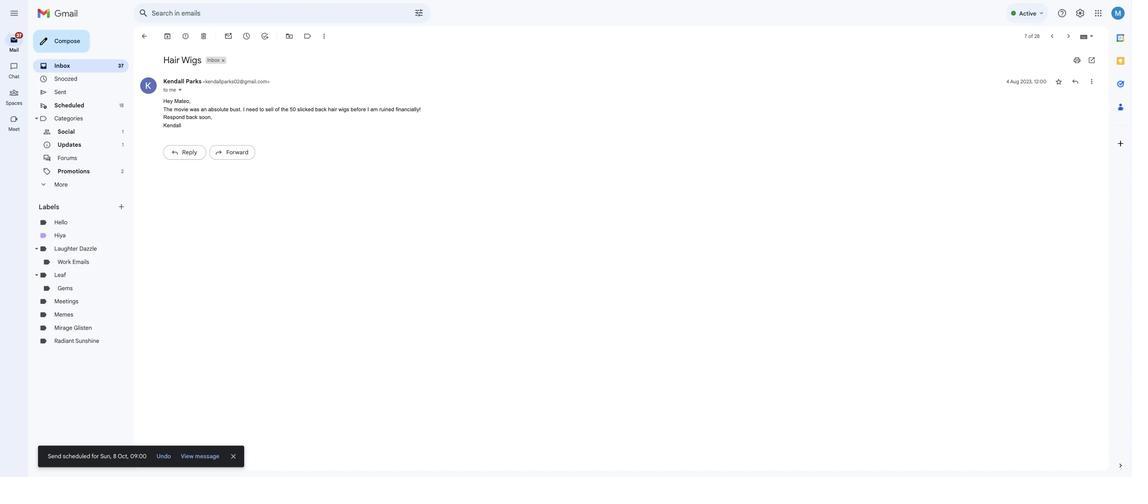 Task type: locate. For each thing, give the bounding box(es) containing it.
snoozed
[[60, 84, 86, 92]]

spaces
[[6, 111, 25, 118]]

gems
[[64, 317, 81, 325]]

alert
[[15, 21, 1132, 29]]

2 1 from the top
[[136, 158, 138, 165]]

inbox link
[[60, 69, 78, 77]]

gmail image
[[41, 5, 91, 24]]

0 vertical spatial 37
[[18, 36, 24, 42]]

4 aug cell
[[1118, 86, 1132, 95]]

1 vertical spatial 1
[[136, 158, 138, 165]]

4 aug
[[1118, 87, 1132, 94]]

0 vertical spatial 1
[[136, 143, 138, 150]]

1 horizontal spatial to
[[288, 118, 293, 125]]

1 horizontal spatial i
[[408, 118, 410, 125]]

1
[[136, 143, 138, 150], [136, 158, 138, 165]]

mail navigation
[[0, 29, 32, 477]]

compose
[[60, 42, 89, 50]]

to left me
[[181, 96, 187, 103]]

1 horizontal spatial 37
[[131, 70, 138, 77]]

i
[[270, 118, 272, 125], [408, 118, 410, 125]]

i right "bust."
[[270, 118, 272, 125]]

social link
[[64, 143, 83, 150]]

compose button
[[37, 33, 100, 59]]

before
[[390, 118, 407, 125]]

main menu image
[[10, 9, 21, 20]]

financially!
[[440, 118, 468, 125]]

work
[[64, 287, 79, 295]]

more button
[[37, 198, 143, 213]]

1 vertical spatial heading
[[0, 140, 31, 148]]

to left sell
[[288, 118, 293, 125]]

1 down 18
[[136, 143, 138, 150]]

add to tasks image
[[290, 36, 299, 45]]

0 horizontal spatial i
[[270, 118, 272, 125]]

mail
[[10, 52, 21, 59]]

spaces heading
[[0, 111, 31, 118]]

0 vertical spatial heading
[[0, 82, 31, 89]]

1 vertical spatial to
[[288, 118, 293, 125]]

kendall
[[181, 87, 205, 95]]

i left "am"
[[408, 118, 410, 125]]

move to image
[[317, 36, 326, 45]]

laughter
[[60, 273, 87, 281]]

need
[[273, 118, 287, 125]]

heading up spaces
[[0, 82, 31, 89]]

meetings
[[60, 331, 87, 339]]

0 horizontal spatial to
[[181, 96, 187, 103]]

hiya
[[60, 258, 73, 266]]

categories link
[[60, 128, 92, 136]]

of
[[306, 118, 311, 125]]

the
[[181, 118, 192, 125]]

37 up 18
[[131, 70, 138, 77]]

report spam image
[[202, 36, 211, 45]]

hair
[[365, 118, 374, 125]]

snoozed link
[[60, 84, 86, 92]]

1 1 from the top
[[136, 143, 138, 150]]

37
[[18, 36, 24, 42], [131, 70, 138, 77]]

me
[[188, 96, 196, 103]]

absolute
[[231, 118, 254, 125]]

heading down spaces heading
[[0, 140, 31, 148]]

back
[[350, 118, 363, 125]]

updates
[[64, 157, 90, 165]]

hello link
[[60, 243, 75, 251]]

was
[[211, 118, 222, 125]]

laughter dazzle
[[60, 273, 108, 281]]

1 up 2
[[136, 158, 138, 165]]

to
[[181, 96, 187, 103], [288, 118, 293, 125]]

hair
[[181, 60, 200, 73]]

work emails link
[[64, 287, 99, 295]]

promotions
[[64, 187, 100, 194]]

meetings link
[[60, 331, 87, 339]]

categories
[[60, 128, 92, 136]]

an
[[223, 118, 230, 125]]

emails
[[81, 287, 99, 295]]

1 i from the left
[[270, 118, 272, 125]]

37 up mail on the left of page
[[18, 36, 24, 42]]

sent link
[[60, 99, 74, 106]]

am
[[412, 118, 420, 125]]

work emails
[[64, 287, 99, 295]]

wigs
[[376, 118, 388, 125]]

scheduled link
[[60, 113, 94, 121]]

forums link
[[64, 172, 86, 180]]

movie
[[193, 118, 209, 125]]

0 horizontal spatial 37
[[18, 36, 24, 42]]

bust.
[[256, 118, 269, 125]]

heading
[[0, 82, 31, 89], [0, 140, 31, 148]]

Search in emails text field
[[169, 10, 434, 19]]

the
[[312, 118, 321, 125]]



Task type: describe. For each thing, give the bounding box(es) containing it.
18
[[133, 114, 138, 121]]

search in emails image
[[151, 6, 168, 23]]

more
[[60, 201, 75, 209]]

scheduled
[[60, 113, 94, 121]]

sell
[[295, 118, 304, 125]]

forums
[[64, 172, 86, 180]]

wigs
[[202, 60, 224, 73]]

hiya link
[[60, 258, 73, 266]]

archive image
[[181, 36, 191, 45]]

aug
[[1123, 87, 1132, 94]]

mail heading
[[0, 52, 31, 60]]

laughter dazzle link
[[60, 273, 108, 281]]

updates link
[[64, 157, 90, 165]]

37 inside mail navigation
[[18, 36, 24, 42]]

to me
[[181, 96, 196, 103]]

labels heading
[[43, 225, 130, 235]]

4
[[1118, 87, 1122, 94]]

mateo,
[[194, 109, 212, 116]]

2 heading from the top
[[0, 140, 31, 148]]

kendall parks
[[181, 87, 224, 95]]

hello
[[60, 243, 75, 251]]

dazzle
[[88, 273, 108, 281]]

labels
[[43, 225, 66, 235]]

hey mateo, the movie was an absolute bust. i need to sell of the 50 slicked back hair wigs before i am ruined financially!
[[181, 109, 468, 125]]

promotions link
[[64, 187, 100, 194]]

to inside hey mateo, the movie was an absolute bust. i need to sell of the 50 slicked back hair wigs before i am ruined financially!
[[288, 118, 293, 125]]

delete image
[[222, 36, 231, 45]]

snooze image
[[269, 36, 279, 45]]

back to inbox image
[[156, 36, 165, 45]]

leaf link
[[60, 302, 73, 310]]

2 i from the left
[[408, 118, 410, 125]]

parks
[[206, 87, 224, 95]]

1 heading from the top
[[0, 82, 31, 89]]

leaf
[[60, 302, 73, 310]]

1 for social
[[136, 143, 138, 150]]

2
[[135, 187, 138, 194]]

50
[[322, 118, 329, 125]]

slicked
[[330, 118, 349, 125]]

hey
[[181, 109, 192, 116]]

1 for updates
[[136, 158, 138, 165]]

1 vertical spatial 37
[[131, 70, 138, 77]]

social
[[64, 143, 83, 150]]

hair wigs
[[181, 60, 224, 73]]

inbox
[[60, 69, 78, 77]]

sent
[[60, 99, 74, 106]]

Search in emails search field
[[148, 4, 478, 26]]

ruined
[[421, 118, 438, 125]]

0 vertical spatial to
[[181, 96, 187, 103]]

gems link
[[64, 317, 81, 325]]

37 link
[[5, 35, 27, 51]]



Task type: vqa. For each thing, say whether or not it's contained in the screenshot.
next at the top left
no



